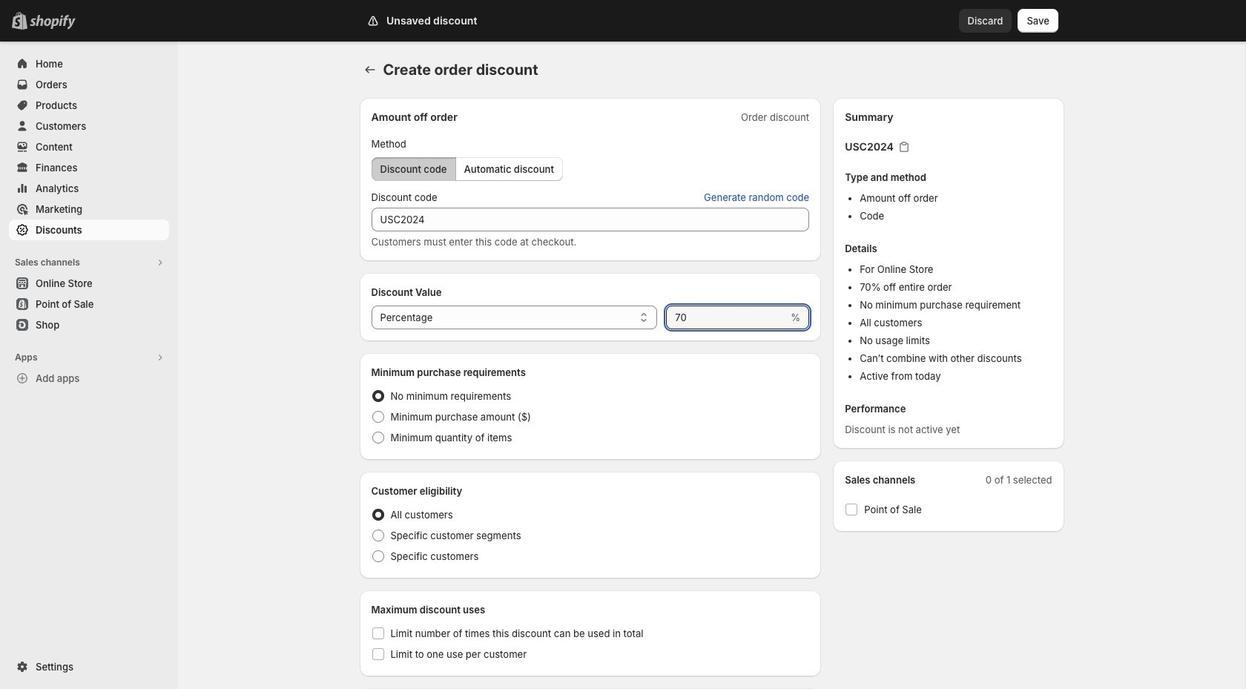 Task type: locate. For each thing, give the bounding box(es) containing it.
None text field
[[667, 306, 788, 330]]

None text field
[[371, 208, 810, 232]]

shopify image
[[30, 15, 76, 30]]



Task type: vqa. For each thing, say whether or not it's contained in the screenshot.
2.MYSHOPIFY.COM
no



